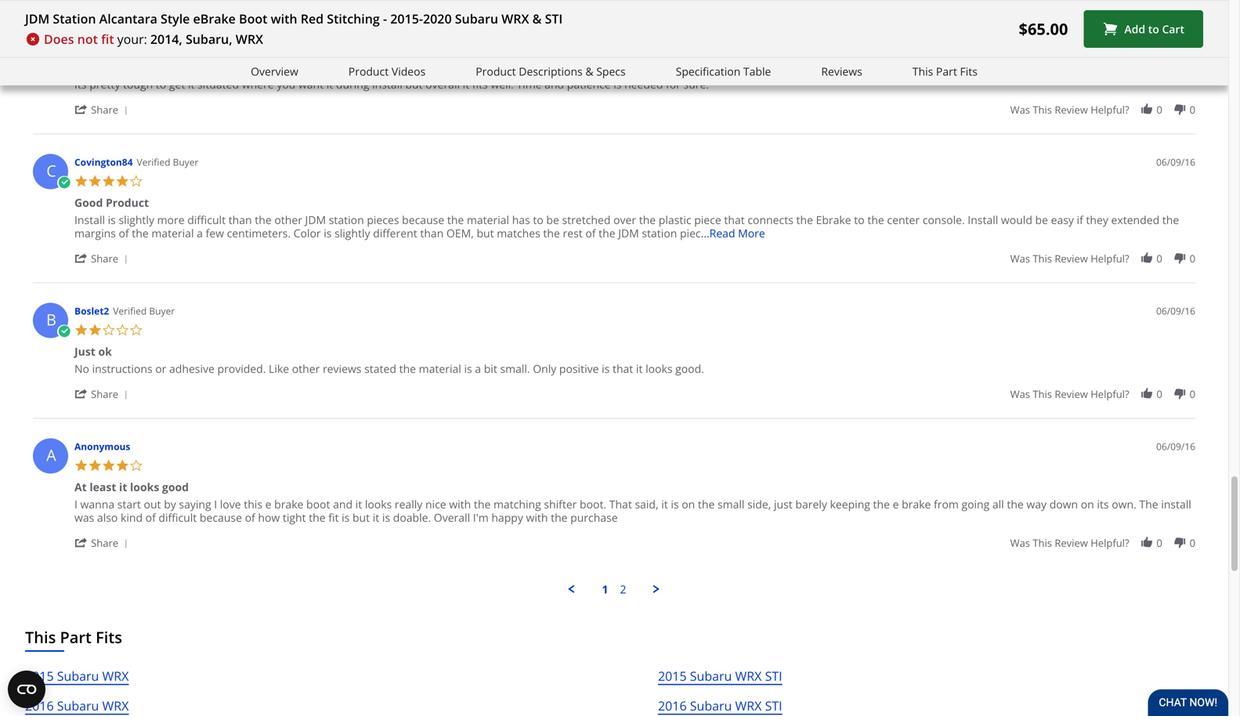 Task type: locate. For each thing, give the bounding box(es) containing it.
1 vertical spatial &
[[586, 64, 594, 79]]

install inside at least it looks good i wanna start out by saying i love this e brake boot and it looks really nice with the matching shifter boot. that said, it is on the small side, just barely keeping the e brake from going all the way down on its own. the install was also kind of difficult because of how tight the fit is but it is doable. overall i'm happy with the purchase
[[1161, 497, 1192, 512]]

down
[[1050, 497, 1078, 512]]

really
[[395, 497, 423, 512]]

1 vertical spatial seperator image
[[121, 539, 131, 549]]

circle checkmark image right r
[[57, 40, 71, 54]]

more
[[157, 212, 185, 227]]

1 vertical spatial share image
[[74, 387, 88, 401]]

1 be from the left
[[546, 212, 559, 227]]

0 vertical spatial other
[[274, 212, 302, 227]]

your:
[[117, 31, 147, 47]]

0 horizontal spatial 2016
[[25, 697, 54, 714]]

e right the keeping
[[893, 497, 899, 512]]

verified for b
[[113, 304, 147, 317]]

install down good
[[74, 212, 105, 227]]

1 vertical spatial a
[[475, 361, 481, 376]]

1 was this review helpful? from the top
[[1010, 103, 1129, 117]]

1 vertical spatial part
[[60, 626, 92, 648]]

looks left really
[[365, 497, 392, 512]]

0 vertical spatial because
[[402, 212, 444, 227]]

2 seperator image from the top
[[121, 391, 131, 400]]

1 review date 06/09/16 element from the top
[[1156, 20, 1196, 33]]

seperator image for i wanna start out by saying i love this e brake boot and it looks really nice with the matching shifter boot. that said, it is on the small side, just barely keeping the e brake from going all the way down on its own. the install was also kind of difficult because of how tight the fit is but it is doable. overall i'm happy with the purchase
[[121, 539, 131, 549]]

sti down 2015 subaru wrx sti link
[[765, 697, 782, 714]]

bit
[[484, 361, 497, 376]]

wrx up 2016 subaru wrx sti
[[735, 667, 762, 684]]

2 share button from the top
[[74, 251, 133, 266]]

was for r
[[1010, 103, 1030, 117]]

difficult inside at least it looks good i wanna start out by saying i love this e brake boot and it looks really nice with the matching shifter boot. that said, it is on the small side, just barely keeping the e brake from going all the way down on its own. the install was also kind of difficult because of how tight the fit is but it is doable. overall i'm happy with the purchase
[[159, 510, 197, 525]]

looks left good.
[[646, 361, 673, 376]]

0 horizontal spatial fits
[[96, 626, 122, 648]]

share down also
[[91, 536, 118, 550]]

&
[[532, 10, 542, 27], [586, 64, 594, 79]]

subaru for 2015 subaru wrx
[[57, 667, 99, 684]]

0 horizontal spatial i
[[74, 497, 77, 512]]

that right positive
[[613, 361, 633, 376]]

product videos
[[348, 64, 426, 79]]

fit right tight
[[328, 510, 339, 525]]

product left time
[[476, 64, 516, 79]]

2 review from the top
[[1055, 251, 1088, 266]]

0 vertical spatial verified
[[165, 20, 198, 33]]

0 horizontal spatial e
[[265, 497, 271, 512]]

1 group from the top
[[1010, 103, 1196, 117]]

keeping
[[830, 497, 870, 512]]

0 vertical spatial seperator image
[[121, 255, 131, 264]]

1 brake from the left
[[274, 497, 304, 512]]

helpful? left vote up review by boslet2 on  9 jun 2016 icon
[[1091, 387, 1129, 401]]

helpful? for r
[[1091, 103, 1129, 117]]

2015 subaru wrx link
[[25, 666, 129, 696]]

seperator image
[[121, 255, 131, 264], [121, 539, 131, 549]]

to left get
[[156, 77, 166, 92]]

0 right vote down review by rogermiddleton96 on  9 jun 2016 icon
[[1190, 103, 1196, 117]]

$65.00
[[1019, 18, 1068, 40]]

2 vertical spatial but
[[353, 510, 370, 525]]

0 horizontal spatial a
[[197, 226, 203, 241]]

wrx down 2015 subaru wrx link
[[102, 697, 129, 714]]

a left bit
[[475, 361, 481, 376]]

empty star image
[[116, 323, 129, 337], [129, 459, 143, 472]]

0 vertical spatial but
[[405, 77, 423, 92]]

other right few on the left top
[[274, 212, 302, 227]]

than right few on the left top
[[229, 212, 252, 227]]

a left few on the left top
[[197, 226, 203, 241]]

subaru for 2016 subaru wrx
[[57, 697, 99, 714]]

star image
[[74, 39, 88, 52], [116, 174, 129, 188], [74, 323, 88, 337], [116, 459, 129, 472]]

share down the margins
[[91, 251, 118, 266]]

2 vertical spatial share image
[[74, 536, 88, 550]]

is left needed
[[614, 77, 622, 92]]

the right extended
[[1163, 212, 1179, 227]]

1 horizontal spatial i
[[214, 497, 217, 512]]

0 horizontal spatial this
[[25, 626, 56, 648]]

2 on from the left
[[1081, 497, 1094, 512]]

anonymous
[[74, 440, 130, 453]]

1 seperator image from the top
[[121, 255, 131, 264]]

2 circle checkmark image from the top
[[57, 176, 71, 190]]

it inside just ok no instructions or adhesive provided. like other reviews stated the material is a bit small. only positive is that it looks good.
[[636, 361, 643, 376]]

3 group from the top
[[1010, 387, 1196, 401]]

1 was from the top
[[1010, 103, 1030, 117]]

this for r
[[1033, 103, 1052, 117]]

install left would
[[968, 212, 998, 227]]

tight
[[283, 510, 306, 525]]

3 review from the top
[[1055, 387, 1088, 401]]

1 horizontal spatial &
[[586, 64, 594, 79]]

saying
[[179, 497, 211, 512]]

does not fit your: 2014, subaru, wrx
[[44, 31, 263, 47]]

also
[[97, 510, 118, 525]]

piece
[[694, 212, 721, 227]]

0 vertical spatial circle checkmark image
[[57, 40, 71, 54]]

jdm right stretched
[[618, 226, 639, 241]]

buyer for r
[[201, 20, 227, 33]]

ebrake
[[816, 212, 851, 227]]

2 horizontal spatial material
[[467, 212, 509, 227]]

difficult inside install is slightly more difficult than the other jdm station pieces because the material has to be stretched over the plastic piece that connects the ebrake to the center console. install would be easy if they extended the margins of the material a few centimeters. color is slightly different than oem, but matches the rest of the jdm station piec
[[187, 212, 226, 227]]

on left its
[[1081, 497, 1094, 512]]

1 horizontal spatial install
[[1161, 497, 1192, 512]]

jdm
[[25, 10, 50, 27], [305, 212, 326, 227], [618, 226, 639, 241]]

1 vertical spatial empty star image
[[129, 459, 143, 472]]

share image for b
[[74, 387, 88, 401]]

2015 up 2016 subaru wrx sti
[[658, 667, 687, 684]]

for
[[666, 77, 681, 92]]

2 helpful? from the top
[[1091, 251, 1129, 266]]

fit inside at least it looks good i wanna start out by saying i love this e brake boot and it looks really nice with the matching shifter boot. that said, it is on the small side, just barely keeping the e brake from going all the way down on its own. the install was also kind of difficult because of how tight the fit is but it is doable. overall i'm happy with the purchase
[[328, 510, 339, 525]]

sure.
[[684, 77, 709, 92]]

group for c
[[1010, 251, 1196, 266]]

the right different
[[447, 212, 464, 227]]

1 share button from the top
[[74, 102, 133, 117]]

station left piec
[[642, 226, 677, 241]]

0 vertical spatial that
[[724, 212, 745, 227]]

by
[[164, 497, 176, 512]]

2 i from the left
[[214, 497, 217, 512]]

subaru up 2016 subaru wrx sti
[[690, 667, 732, 684]]

needed
[[624, 77, 663, 92]]

2 seperator image from the top
[[121, 539, 131, 549]]

has
[[512, 212, 530, 227]]

1 horizontal spatial e
[[893, 497, 899, 512]]

ebrake
[[193, 10, 236, 27]]

difficult
[[187, 212, 226, 227], [159, 510, 197, 525]]

1 06/09/16 from the top
[[1156, 20, 1196, 33]]

style
[[161, 10, 190, 27]]

it left really
[[373, 510, 379, 525]]

that right piece
[[724, 212, 745, 227]]

rest
[[563, 226, 583, 241]]

add
[[1125, 21, 1146, 36]]

0 horizontal spatial be
[[546, 212, 559, 227]]

i
[[74, 497, 77, 512], [214, 497, 217, 512]]

good
[[162, 479, 189, 494]]

vote down review by rogermiddleton96 on  9 jun 2016 image
[[1173, 103, 1187, 116]]

seperator image
[[121, 106, 131, 116], [121, 391, 131, 400]]

06/09/16 right add
[[1156, 20, 1196, 33]]

not
[[77, 31, 98, 47]]

1 horizontal spatial and
[[545, 77, 564, 92]]

0 horizontal spatial install
[[372, 77, 403, 92]]

2016 for 2016 subaru wrx sti
[[658, 697, 687, 714]]

rogermiddleton96 verified buyer
[[74, 20, 227, 33]]

difficult right more
[[187, 212, 226, 227]]

wrx up product descriptions & specs
[[502, 10, 529, 27]]

3 was this review helpful? from the top
[[1010, 387, 1129, 401]]

situated
[[198, 77, 239, 92]]

does
[[44, 31, 74, 47]]

2 06/09/16 from the top
[[1156, 155, 1196, 168]]

4 share from the top
[[91, 536, 118, 550]]

happy
[[491, 510, 523, 525]]

share for c
[[91, 251, 118, 266]]

share button down also
[[74, 535, 133, 550]]

tab panel
[[25, 0, 1203, 597]]

0 horizontal spatial that
[[613, 361, 633, 376]]

because
[[402, 212, 444, 227], [200, 510, 242, 525]]

1 vertical spatial other
[[292, 361, 320, 376]]

good product heading
[[74, 195, 149, 213]]

1 2015 from the left
[[25, 667, 54, 684]]

be left rest on the left top
[[546, 212, 559, 227]]

1 horizontal spatial be
[[1035, 212, 1048, 227]]

the left happy
[[474, 497, 491, 512]]

0 horizontal spatial this part fits
[[25, 626, 122, 648]]

sti for 2016 subaru wrx sti
[[765, 697, 782, 714]]

vote up review by anonymous on  9 jun 2016 image
[[1140, 536, 1154, 550]]

0 vertical spatial share image
[[74, 251, 88, 265]]

0 right vote down review by anonymous on  9 jun 2016 image
[[1190, 536, 1196, 550]]

2 vertical spatial sti
[[765, 697, 782, 714]]

star image up at least it looks good heading
[[116, 459, 129, 472]]

buyer for c
[[173, 155, 198, 168]]

0 horizontal spatial &
[[532, 10, 542, 27]]

group
[[1010, 103, 1196, 117], [1010, 251, 1196, 266], [1010, 387, 1196, 401], [1010, 536, 1196, 550]]

install
[[372, 77, 403, 92], [1161, 497, 1192, 512]]

station
[[53, 10, 96, 27]]

1 vertical spatial seperator image
[[121, 391, 131, 400]]

part
[[936, 64, 957, 79], [60, 626, 92, 648]]

b
[[46, 309, 56, 330]]

other right like
[[292, 361, 320, 376]]

product videos link
[[348, 63, 426, 81]]

wrx for 2015 subaru wrx
[[102, 667, 129, 684]]

review date 06/09/16 element
[[1156, 20, 1196, 33], [1156, 155, 1196, 169], [1156, 304, 1196, 318], [1156, 440, 1196, 453]]

1 helpful? from the top
[[1091, 103, 1129, 117]]

0 vertical spatial fits
[[960, 64, 978, 79]]

share image
[[74, 103, 88, 116]]

& left specs
[[586, 64, 594, 79]]

specification table link
[[676, 63, 771, 81]]

start
[[117, 497, 141, 512]]

1 vertical spatial this
[[25, 626, 56, 648]]

review down down
[[1055, 536, 1088, 550]]

2 was from the top
[[1010, 251, 1030, 266]]

3 review date 06/09/16 element from the top
[[1156, 304, 1196, 318]]

review date 06/09/16 element for c
[[1156, 155, 1196, 169]]

0 vertical spatial difficult
[[187, 212, 226, 227]]

3 06/09/16 from the top
[[1156, 304, 1196, 317]]

1 i from the left
[[74, 497, 77, 512]]

of left how
[[245, 510, 255, 525]]

material left has
[[467, 212, 509, 227]]

share button down the pretty
[[74, 102, 133, 117]]

share button for c
[[74, 251, 133, 266]]

1 on from the left
[[682, 497, 695, 512]]

because inside at least it looks good i wanna start out by saying i love this e brake boot and it looks really nice with the matching shifter boot. that said, it is on the small side, just barely keeping the e brake from going all the way down on its own. the install was also kind of difficult because of how tight the fit is but it is doable. overall i'm happy with the purchase
[[200, 510, 242, 525]]

helpful? for c
[[1091, 251, 1129, 266]]

was this review helpful? down easy
[[1010, 251, 1129, 266]]

3 helpful? from the top
[[1091, 387, 1129, 401]]

0 vertical spatial a
[[197, 226, 203, 241]]

1 2016 from the left
[[25, 697, 54, 714]]

is right positive
[[602, 361, 610, 376]]

0 vertical spatial verified buyer heading
[[165, 20, 227, 33]]

1 horizontal spatial product
[[348, 64, 389, 79]]

menu
[[25, 582, 1203, 597]]

subaru,
[[186, 31, 232, 47]]

because inside install is slightly more difficult than the other jdm station pieces because the material has to be stretched over the plastic piece that connects the ebrake to the center console. install would be easy if they extended the margins of the material a few centimeters. color is slightly different than oem, but matches the rest of the jdm station piec
[[402, 212, 444, 227]]

but right boot
[[353, 510, 370, 525]]

0 horizontal spatial on
[[682, 497, 695, 512]]

subaru
[[455, 10, 498, 27], [57, 667, 99, 684], [690, 667, 732, 684], [57, 697, 99, 714], [690, 697, 732, 714]]

but left overall
[[405, 77, 423, 92]]

slightly down good product
[[119, 212, 154, 227]]

install right the
[[1161, 497, 1192, 512]]

empty star image
[[129, 174, 143, 188], [102, 323, 116, 337], [129, 323, 143, 337]]

0 horizontal spatial but
[[353, 510, 370, 525]]

2 share image from the top
[[74, 387, 88, 401]]

sti for 2015 subaru wrx sti
[[765, 667, 782, 684]]

0 horizontal spatial brake
[[274, 497, 304, 512]]

this part fits
[[913, 64, 978, 79], [25, 626, 122, 648]]

4 helpful? from the top
[[1091, 536, 1129, 550]]

2016 down 2015 subaru wrx sti link
[[658, 697, 687, 714]]

oem,
[[447, 226, 474, 241]]

2015 for 2015 subaru wrx sti
[[658, 667, 687, 684]]

share image for c
[[74, 251, 88, 265]]

2 vertical spatial verified
[[113, 304, 147, 317]]

helpful?
[[1091, 103, 1129, 117], [1091, 251, 1129, 266], [1091, 387, 1129, 401], [1091, 536, 1129, 550]]

1 seperator image from the top
[[121, 106, 131, 116]]

0 horizontal spatial install
[[74, 212, 105, 227]]

1 vertical spatial because
[[200, 510, 242, 525]]

share button for b
[[74, 386, 133, 401]]

1 horizontal spatial but
[[405, 77, 423, 92]]

1 horizontal spatial brake
[[902, 497, 931, 512]]

star image right does
[[74, 39, 88, 52]]

1 horizontal spatial because
[[402, 212, 444, 227]]

4 was from the top
[[1010, 536, 1030, 550]]

1 vertical spatial but
[[477, 226, 494, 241]]

vote down review by covington84 on  9 jun 2016 image
[[1173, 251, 1187, 265]]

be left easy
[[1035, 212, 1048, 227]]

that inside just ok no instructions or adhesive provided. like other reviews stated the material is a bit small. only positive is that it looks good.
[[613, 361, 633, 376]]

2020
[[423, 10, 452, 27]]

seperator image up boslet2 verified buyer
[[121, 255, 131, 264]]

but inside at least it looks good i wanna start out by saying i love this e brake boot and it looks really nice with the matching shifter boot. that said, it is on the small side, just barely keeping the e brake from going all the way down on its own. the install was also kind of difficult because of how tight the fit is but it is doable. overall i'm happy with the purchase
[[353, 510, 370, 525]]

slightly left different
[[335, 226, 370, 241]]

was for b
[[1010, 387, 1030, 401]]

seperator image down the instructions
[[121, 391, 131, 400]]

because left oem,
[[402, 212, 444, 227]]

1 vertical spatial that
[[613, 361, 633, 376]]

empty star image up at least it looks good heading
[[129, 459, 143, 472]]

specification
[[676, 64, 741, 79]]

subaru down 2015 subaru wrx link
[[57, 697, 99, 714]]

2 vertical spatial buyer
[[149, 304, 175, 317]]

review date 06/09/16 element down vote down review by covington84 on  9 jun 2016 image
[[1156, 304, 1196, 318]]

2 horizontal spatial looks
[[646, 361, 673, 376]]

e left tight
[[265, 497, 271, 512]]

2 be from the left
[[1035, 212, 1048, 227]]

is right color
[[324, 226, 332, 241]]

0 horizontal spatial station
[[329, 212, 364, 227]]

other inside install is slightly more difficult than the other jdm station pieces because the material has to be stretched over the plastic piece that connects the ebrake to the center console. install would be easy if they extended the margins of the material a few centimeters. color is slightly different than oem, but matches the rest of the jdm station piec
[[274, 212, 302, 227]]

1 horizontal spatial 2015
[[658, 667, 687, 684]]

it right want
[[327, 77, 333, 92]]

review down the if
[[1055, 251, 1088, 266]]

share image down was
[[74, 536, 88, 550]]

that
[[724, 212, 745, 227], [613, 361, 633, 376]]

1 horizontal spatial slightly
[[335, 226, 370, 241]]

1 vertical spatial this part fits
[[25, 626, 122, 648]]

share button
[[74, 102, 133, 117], [74, 251, 133, 266], [74, 386, 133, 401], [74, 535, 133, 550]]

1 horizontal spatial 2016
[[658, 697, 687, 714]]

wrx down 2015 subaru wrx sti link
[[735, 697, 762, 714]]

product for product videos
[[348, 64, 389, 79]]

1 review from the top
[[1055, 103, 1088, 117]]

0 vertical spatial this part fits
[[913, 64, 978, 79]]

wrx up '2016 subaru wrx' in the bottom left of the page
[[102, 667, 129, 684]]

share for r
[[91, 103, 118, 117]]

2 group from the top
[[1010, 251, 1196, 266]]

3 share from the top
[[91, 387, 118, 401]]

circle checkmark image
[[57, 40, 71, 54], [57, 176, 71, 190]]

empty star image for b
[[129, 323, 143, 337]]

2 share from the top
[[91, 251, 118, 266]]

to right ebrake
[[854, 212, 865, 227]]

vote down review by anonymous on  9 jun 2016 image
[[1173, 536, 1187, 550]]

1 horizontal spatial on
[[1081, 497, 1094, 512]]

2016
[[25, 697, 54, 714], [658, 697, 687, 714]]

3 share button from the top
[[74, 386, 133, 401]]

it
[[188, 77, 195, 92], [327, 77, 333, 92], [463, 77, 469, 92], [636, 361, 643, 376], [119, 479, 127, 494], [355, 497, 362, 512], [661, 497, 668, 512], [373, 510, 379, 525]]

boot.
[[580, 497, 606, 512]]

2 2015 from the left
[[658, 667, 687, 684]]

was this review helpful? left vote up review by rogermiddleton96 on  9 jun 2016 icon
[[1010, 103, 1129, 117]]

going
[[962, 497, 990, 512]]

menu containing 1
[[25, 582, 1203, 597]]

more
[[738, 226, 765, 241]]

share image
[[74, 251, 88, 265], [74, 387, 88, 401], [74, 536, 88, 550]]

boslet2 verified buyer
[[74, 304, 175, 317]]

0 vertical spatial part
[[936, 64, 957, 79]]

3 was from the top
[[1010, 387, 1030, 401]]

1 vertical spatial fit
[[328, 510, 339, 525]]

open widget image
[[8, 671, 45, 708]]

1 share from the top
[[91, 103, 118, 117]]

product right good
[[106, 195, 149, 210]]

0 vertical spatial buyer
[[201, 20, 227, 33]]

2 was this review helpful? from the top
[[1010, 251, 1129, 266]]

circle checkmark image
[[57, 325, 71, 338]]

to inside button
[[1148, 21, 1159, 36]]

helpful? for b
[[1091, 387, 1129, 401]]

2 2016 from the left
[[658, 697, 687, 714]]

was this review helpful? for c
[[1010, 251, 1129, 266]]

purchase
[[570, 510, 618, 525]]

review date 06/09/16 element right add
[[1156, 20, 1196, 33]]

1 circle checkmark image from the top
[[57, 40, 71, 54]]

2 link
[[620, 582, 626, 597]]

star image
[[88, 39, 102, 52], [102, 39, 116, 52], [116, 39, 129, 52], [129, 39, 143, 52], [74, 174, 88, 188], [88, 174, 102, 188], [102, 174, 116, 188], [88, 323, 102, 337], [74, 459, 88, 472], [88, 459, 102, 472], [102, 459, 116, 472]]

1 vertical spatial buyer
[[173, 155, 198, 168]]

was this review helpful? left vote up review by boslet2 on  9 jun 2016 icon
[[1010, 387, 1129, 401]]

side,
[[748, 497, 771, 512]]

but inside install is slightly more difficult than the other jdm station pieces because the material has to be stretched over the plastic piece that connects the ebrake to the center console. install would be easy if they extended the margins of the material a few centimeters. color is slightly different than oem, but matches the rest of the jdm station piec
[[477, 226, 494, 241]]

brake left boot
[[274, 497, 304, 512]]

1 horizontal spatial this
[[913, 64, 933, 79]]

r
[[46, 24, 56, 46]]

1 share image from the top
[[74, 251, 88, 265]]

share button down the instructions
[[74, 386, 133, 401]]

0 horizontal spatial looks
[[130, 479, 159, 494]]

share button down the margins
[[74, 251, 133, 266]]

of right the margins
[[119, 226, 129, 241]]

1 horizontal spatial fits
[[960, 64, 978, 79]]

1 vertical spatial install
[[1161, 497, 1192, 512]]

than left oem,
[[420, 226, 444, 241]]

add to cart button
[[1084, 10, 1203, 48]]

2 horizontal spatial but
[[477, 226, 494, 241]]

0 horizontal spatial and
[[333, 497, 353, 512]]

least
[[90, 479, 116, 494]]

group for b
[[1010, 387, 1196, 401]]

overall
[[434, 510, 470, 525]]

subaru up '2016 subaru wrx' in the bottom left of the page
[[57, 667, 99, 684]]

sti up 2016 subaru wrx sti
[[765, 667, 782, 684]]

it left good.
[[636, 361, 643, 376]]

seperator image down kind
[[121, 539, 131, 549]]

reviews link
[[821, 63, 862, 81]]

share down the instructions
[[91, 387, 118, 401]]

only
[[533, 361, 556, 376]]

jdm up does
[[25, 10, 50, 27]]

helpful? left vote up review by rogermiddleton96 on  9 jun 2016 icon
[[1091, 103, 1129, 117]]

seperator image for r
[[121, 106, 131, 116]]

1 vertical spatial verified
[[137, 155, 170, 168]]

2 review date 06/09/16 element from the top
[[1156, 155, 1196, 169]]

they
[[1086, 212, 1109, 227]]

06/09/16 for c
[[1156, 155, 1196, 168]]

2 vertical spatial looks
[[365, 497, 392, 512]]

vote up review by covington84 on  9 jun 2016 image
[[1140, 251, 1154, 265]]

this
[[913, 64, 933, 79], [25, 626, 56, 648]]

0 horizontal spatial fit
[[101, 31, 114, 47]]

verified buyer heading
[[165, 20, 227, 33], [137, 155, 198, 169], [113, 304, 175, 318]]

center
[[887, 212, 920, 227]]

1 e from the left
[[265, 497, 271, 512]]

0 vertical spatial seperator image
[[121, 106, 131, 116]]

jdm station alcantara style ebrake boot with red stitching - 2015-2020 subaru wrx & sti
[[25, 10, 563, 27]]

1 horizontal spatial material
[[419, 361, 461, 376]]

other
[[274, 212, 302, 227], [292, 361, 320, 376]]

1 horizontal spatial fit
[[328, 510, 339, 525]]

1 vertical spatial difficult
[[159, 510, 197, 525]]



Task type: describe. For each thing, give the bounding box(es) containing it.
its
[[74, 77, 87, 92]]

star image right circle checkmark icon
[[74, 323, 88, 337]]

this for b
[[1033, 387, 1052, 401]]

0 right vote up review by boslet2 on  9 jun 2016 icon
[[1157, 387, 1163, 401]]

just ok no instructions or adhesive provided. like other reviews stated the material is a bit small. only positive is that it looks good.
[[74, 344, 704, 376]]

review for b
[[1055, 387, 1088, 401]]

i'm
[[473, 510, 489, 525]]

4 was this review helpful? from the top
[[1010, 536, 1129, 550]]

2014,
[[150, 31, 182, 47]]

4 review date 06/09/16 element from the top
[[1156, 440, 1196, 453]]

review for r
[[1055, 103, 1088, 117]]

was
[[74, 510, 94, 525]]

instructions
[[92, 361, 152, 376]]

review date 06/09/16 element for b
[[1156, 304, 1196, 318]]

or
[[155, 361, 166, 376]]

descriptions
[[519, 64, 583, 79]]

it left fits
[[463, 77, 469, 92]]

if
[[1077, 212, 1083, 227]]

is down good product
[[108, 212, 116, 227]]

was for c
[[1010, 251, 1030, 266]]

shifter
[[544, 497, 577, 512]]

vote up review by boslet2 on  9 jun 2016 image
[[1140, 387, 1154, 401]]

-
[[383, 10, 387, 27]]

circle checkmark image for r
[[57, 40, 71, 54]]

this for c
[[1033, 251, 1052, 266]]

circle checkmark image for c
[[57, 176, 71, 190]]

2016 for 2016 subaru wrx
[[25, 697, 54, 714]]

1 horizontal spatial jdm
[[305, 212, 326, 227]]

2016 subaru wrx
[[25, 697, 129, 714]]

the inside just ok no instructions or adhesive provided. like other reviews stated the material is a bit small. only positive is that it looks good.
[[399, 361, 416, 376]]

2015 subaru wrx sti link
[[658, 666, 782, 696]]

0 vertical spatial sti
[[545, 10, 563, 27]]

overview link
[[251, 63, 298, 81]]

wrx for 2016 subaru wrx sti
[[735, 697, 762, 714]]

4 06/09/16 from the top
[[1156, 440, 1196, 453]]

c
[[46, 160, 56, 181]]

0 right vote up review by rogermiddleton96 on  9 jun 2016 icon
[[1157, 103, 1163, 117]]

review date 06/09/16 element for r
[[1156, 20, 1196, 33]]

the left small at bottom
[[698, 497, 715, 512]]

1 install from the left
[[74, 212, 105, 227]]

verified for c
[[137, 155, 170, 168]]

of right rest on the left top
[[586, 226, 596, 241]]

subaru for 2015 subaru wrx sti
[[690, 667, 732, 684]]

time
[[517, 77, 542, 92]]

1 horizontal spatial with
[[449, 497, 471, 512]]

out
[[144, 497, 161, 512]]

2016 subaru wrx sti link
[[658, 696, 782, 716]]

star image down covington84 verified buyer
[[116, 174, 129, 188]]

2 brake from the left
[[902, 497, 931, 512]]

1 horizontal spatial than
[[420, 226, 444, 241]]

3 share image from the top
[[74, 536, 88, 550]]

at least it looks good heading
[[74, 479, 189, 497]]

where
[[242, 77, 274, 92]]

0 vertical spatial &
[[532, 10, 542, 27]]

the left rest on the left top
[[543, 226, 560, 241]]

the left color
[[255, 212, 272, 227]]

1 horizontal spatial looks
[[365, 497, 392, 512]]

...read
[[701, 226, 735, 241]]

own.
[[1112, 497, 1137, 512]]

2015 subaru wrx sti
[[658, 667, 782, 684]]

a
[[46, 444, 56, 466]]

boot
[[306, 497, 330, 512]]

0 vertical spatial this
[[913, 64, 933, 79]]

the right tight
[[309, 510, 326, 525]]

different
[[373, 226, 417, 241]]

product inside heading
[[106, 195, 149, 210]]

06/09/16 for b
[[1156, 304, 1196, 317]]

that
[[609, 497, 632, 512]]

the right all at the bottom of page
[[1007, 497, 1024, 512]]

of right kind
[[145, 510, 156, 525]]

a inside just ok no instructions or adhesive provided. like other reviews stated the material is a bit small. only positive is that it looks good.
[[475, 361, 481, 376]]

centimeters.
[[227, 226, 291, 241]]

overview
[[251, 64, 298, 79]]

...read more button
[[701, 226, 765, 241]]

the right rest on the left top
[[599, 226, 615, 241]]

covington84
[[74, 155, 133, 168]]

verified buyer heading for c
[[137, 155, 198, 169]]

1 vertical spatial fits
[[96, 626, 122, 648]]

material inside just ok no instructions or adhesive provided. like other reviews stated the material is a bit small. only positive is that it looks good.
[[419, 361, 461, 376]]

0 right vote down review by covington84 on  9 jun 2016 image
[[1190, 251, 1196, 266]]

install is slightly more difficult than the other jdm station pieces because the material has to be stretched over the plastic piece that connects the ebrake to the center console. install would be easy if they extended the margins of the material a few centimeters. color is slightly different than oem, but matches the rest of the jdm station piec
[[74, 212, 1179, 241]]

is right boot
[[342, 510, 350, 525]]

just ok heading
[[74, 344, 112, 362]]

pieces
[[367, 212, 399, 227]]

it right get
[[188, 77, 195, 92]]

margins
[[74, 226, 116, 241]]

the left center
[[868, 212, 884, 227]]

1 horizontal spatial this part fits
[[913, 64, 978, 79]]

want
[[298, 77, 324, 92]]

2 horizontal spatial jdm
[[618, 226, 639, 241]]

2
[[620, 582, 626, 597]]

a inside install is slightly more difficult than the other jdm station pieces because the material has to be stretched over the plastic piece that connects the ebrake to the center console. install would be easy if they extended the margins of the material a few centimeters. color is slightly different than oem, but matches the rest of the jdm station piec
[[197, 226, 203, 241]]

4 review from the top
[[1055, 536, 1088, 550]]

adhesive
[[169, 361, 215, 376]]

the right the keeping
[[873, 497, 890, 512]]

share for b
[[91, 387, 118, 401]]

red
[[301, 10, 324, 27]]

product for product descriptions & specs
[[476, 64, 516, 79]]

tab panel containing r
[[25, 0, 1203, 597]]

the left ebrake
[[796, 212, 813, 227]]

0 right vote down review by boslet2 on  9 jun 2016 icon
[[1190, 387, 1196, 401]]

few
[[206, 226, 224, 241]]

well.
[[491, 77, 514, 92]]

and inside at least it looks good i wanna start out by saying i love this e brake boot and it looks really nice with the matching shifter boot. that said, it is on the small side, just barely keeping the e brake from going all the way down on its own. the install was also kind of difficult because of how tight the fit is but it is doable. overall i'm happy with the purchase
[[333, 497, 353, 512]]

easy
[[1051, 212, 1074, 227]]

is right the said,
[[671, 497, 679, 512]]

plastic
[[659, 212, 691, 227]]

4 group from the top
[[1010, 536, 1196, 550]]

table
[[743, 64, 771, 79]]

verified buyer heading for r
[[165, 20, 227, 33]]

empty star image up ok
[[102, 323, 116, 337]]

would
[[1001, 212, 1033, 227]]

subaru for 2016 subaru wrx sti
[[690, 697, 732, 714]]

doable.
[[393, 510, 431, 525]]

extended
[[1111, 212, 1160, 227]]

the right the over
[[639, 212, 656, 227]]

the left more
[[132, 226, 149, 241]]

was this review helpful? for b
[[1010, 387, 1129, 401]]

it right the said,
[[661, 497, 668, 512]]

all
[[993, 497, 1004, 512]]

0 horizontal spatial material
[[151, 226, 194, 241]]

videos
[[392, 64, 426, 79]]

0 horizontal spatial jdm
[[25, 10, 50, 27]]

subaru right 2020
[[455, 10, 498, 27]]

0 vertical spatial install
[[372, 77, 403, 92]]

0 right vote up review by anonymous on  9 jun 2016 icon
[[1157, 536, 1163, 550]]

2015 for 2015 subaru wrx
[[25, 667, 54, 684]]

it up start
[[119, 479, 127, 494]]

the
[[1139, 497, 1158, 512]]

2016 subaru wrx link
[[25, 696, 129, 716]]

this inside at least it looks good i wanna start out by saying i love this e brake boot and it looks really nice with the matching shifter boot. that said, it is on the small side, just barely keeping the e brake from going all the way down on its own. the install was also kind of difficult because of how tight the fit is but it is doable. overall i'm happy with the purchase
[[244, 497, 262, 512]]

stretched
[[562, 212, 611, 227]]

1 vertical spatial looks
[[130, 479, 159, 494]]

connects
[[748, 212, 794, 227]]

specification table
[[676, 64, 771, 79]]

from
[[934, 497, 959, 512]]

review for c
[[1055, 251, 1088, 266]]

like
[[269, 361, 289, 376]]

verified for r
[[165, 20, 198, 33]]

group for r
[[1010, 103, 1196, 117]]

during
[[336, 77, 369, 92]]

1 horizontal spatial part
[[936, 64, 957, 79]]

4 share button from the top
[[74, 535, 133, 550]]

2 horizontal spatial with
[[526, 510, 548, 525]]

empty star image for c
[[129, 174, 143, 188]]

its pretty tough to get it situated where you want it during install but overall it fits well. time and patience is needed for sure.
[[74, 77, 709, 92]]

06/09/16 for r
[[1156, 20, 1196, 33]]

it right boot
[[355, 497, 362, 512]]

pretty
[[89, 77, 120, 92]]

...read more
[[701, 226, 765, 241]]

product descriptions & specs link
[[476, 63, 626, 81]]

verified buyer heading for b
[[113, 304, 175, 318]]

1 horizontal spatial station
[[642, 226, 677, 241]]

rogermiddleton96
[[74, 20, 161, 33]]

2015 subaru wrx
[[25, 667, 129, 684]]

buyer for b
[[149, 304, 175, 317]]

2 install from the left
[[968, 212, 998, 227]]

0 vertical spatial empty star image
[[116, 323, 129, 337]]

vote up review by rogermiddleton96 on  9 jun 2016 image
[[1140, 103, 1154, 116]]

overall
[[426, 77, 460, 92]]

was this review helpful? for r
[[1010, 103, 1129, 117]]

2 e from the left
[[893, 497, 899, 512]]

wrx down boot
[[236, 31, 263, 47]]

that inside install is slightly more difficult than the other jdm station pieces because the material has to be stretched over the plastic piece that connects the ebrake to the center console. install would be easy if they extended the margins of the material a few centimeters. color is slightly different than oem, but matches the rest of the jdm station piec
[[724, 212, 745, 227]]

the left purchase
[[551, 510, 568, 525]]

seperator image for b
[[121, 391, 131, 400]]

stated
[[364, 361, 396, 376]]

provided.
[[217, 361, 266, 376]]

at
[[74, 479, 87, 494]]

wrx for 2016 subaru wrx
[[102, 697, 129, 714]]

2016 subaru wrx sti
[[658, 697, 782, 714]]

color
[[294, 226, 321, 241]]

over
[[614, 212, 636, 227]]

0 horizontal spatial with
[[271, 10, 297, 27]]

share button for r
[[74, 102, 133, 117]]

0 right vote up review by covington84 on  9 jun 2016 image
[[1157, 251, 1163, 266]]

wrx for 2015 subaru wrx sti
[[735, 667, 762, 684]]

looks inside just ok no instructions or adhesive provided. like other reviews stated the material is a bit small. only positive is that it looks good.
[[646, 361, 673, 376]]

vote down review by boslet2 on  9 jun 2016 image
[[1173, 387, 1187, 401]]

seperator image for install is slightly more difficult than the other jdm station pieces because the material has to be stretched over the plastic piece that connects the ebrake to the center console. install would be easy if they extended the margins of the material a few centimeters. color is slightly different than oem, but matches the rest of the jdm station piec
[[121, 255, 131, 264]]

piec
[[680, 226, 701, 241]]

product descriptions & specs
[[476, 64, 626, 79]]

other inside just ok no instructions or adhesive provided. like other reviews stated the material is a bit small. only positive is that it looks good.
[[292, 361, 320, 376]]

is left doable. at bottom left
[[382, 510, 390, 525]]

at least it looks good i wanna start out by saying i love this e brake boot and it looks really nice with the matching shifter boot. that said, it is on the small side, just barely keeping the e brake from going all the way down on its own. the install was also kind of difficult because of how tight the fit is but it is doable. overall i'm happy with the purchase
[[74, 479, 1192, 525]]

is left bit
[[464, 361, 472, 376]]

0 horizontal spatial slightly
[[119, 212, 154, 227]]

1 link
[[602, 582, 608, 597]]

1
[[602, 582, 608, 597]]

small
[[718, 497, 745, 512]]

wanna
[[80, 497, 114, 512]]

reviews
[[821, 64, 862, 79]]

0 vertical spatial fit
[[101, 31, 114, 47]]

just
[[774, 497, 793, 512]]

to right has
[[533, 212, 544, 227]]

0 horizontal spatial than
[[229, 212, 252, 227]]

its
[[1097, 497, 1109, 512]]



Task type: vqa. For each thing, say whether or not it's contained in the screenshot.
leftmost drain
no



